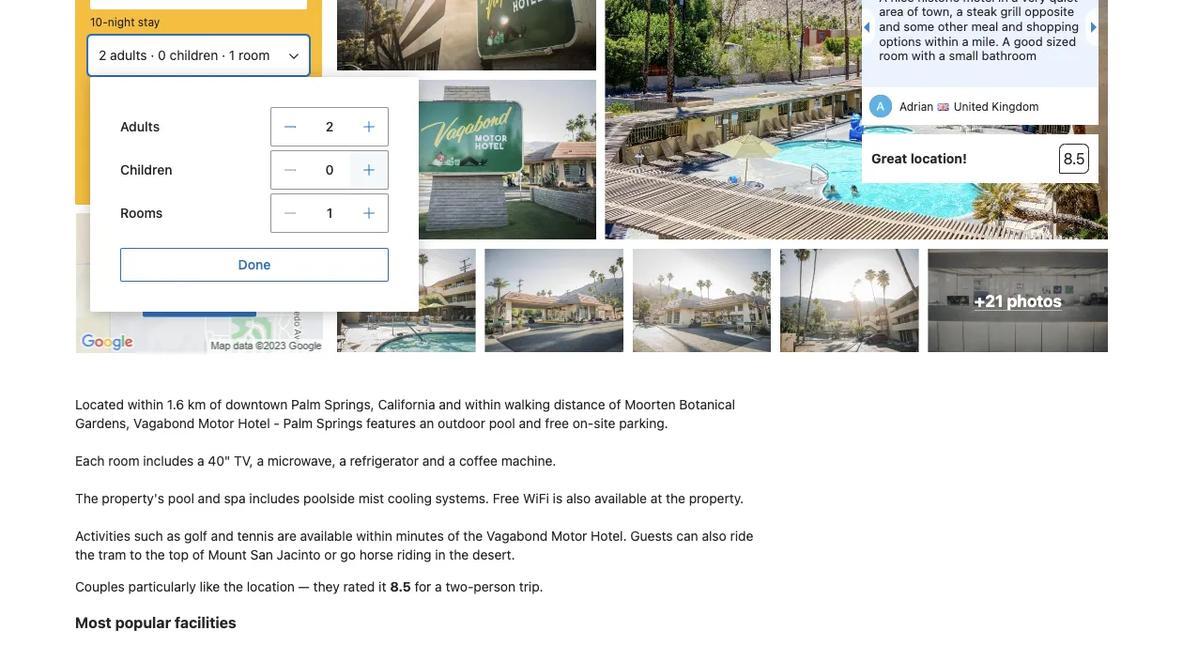 Task type: vqa. For each thing, say whether or not it's contained in the screenshot.


Task type: locate. For each thing, give the bounding box(es) containing it.
parking.
[[619, 416, 668, 431]]

united kingdom
[[954, 100, 1039, 113]]

of up site
[[609, 397, 621, 412]]

1 horizontal spatial vagabond
[[486, 528, 548, 544]]

a up grill
[[1012, 0, 1018, 4]]

for inside section
[[178, 111, 193, 124]]

pool up as
[[168, 491, 194, 506]]

wifi
[[523, 491, 549, 506]]

travelling
[[126, 111, 175, 124]]

1 vertical spatial motor
[[551, 528, 587, 544]]

0 horizontal spatial 1
[[229, 47, 235, 63]]

the right the at
[[666, 491, 685, 506]]

trip.
[[519, 579, 543, 595]]

· right adults
[[151, 47, 154, 63]]

gardens,
[[75, 416, 130, 431]]

done
[[238, 257, 271, 272]]

meal
[[971, 19, 999, 33]]

0 horizontal spatial for
[[178, 111, 193, 124]]

room right each
[[108, 453, 140, 469]]

km
[[188, 397, 206, 412]]

1 horizontal spatial motor
[[551, 528, 587, 544]]

palm up springs
[[291, 397, 321, 412]]

1 vertical spatial 8.5
[[390, 579, 411, 595]]

it
[[379, 579, 386, 595]]

room inside a nice historic motel in a very quiet area of town, a steak grill opposite and some other meal and shopping options within a mile. a good sized room with a small bathroom
[[879, 48, 908, 62]]

1 horizontal spatial available
[[594, 491, 647, 506]]

for
[[178, 111, 193, 124], [415, 579, 431, 595]]

1 horizontal spatial 0
[[325, 162, 334, 177]]

1
[[229, 47, 235, 63], [327, 205, 333, 221]]

adrian
[[900, 100, 934, 113]]

0 horizontal spatial 0
[[158, 47, 166, 63]]

motor down is
[[551, 528, 587, 544]]

within inside a nice historic motel in a very quiet area of town, a steak grill opposite and some other meal and shopping options within a mile. a good sized room with a small bathroom
[[925, 34, 959, 48]]

2 inside the '2 adults · 0 children · 1 room' button
[[99, 47, 106, 63]]

0 horizontal spatial pool
[[168, 491, 194, 506]]

0 horizontal spatial 2
[[99, 47, 106, 63]]

tram
[[98, 547, 126, 563]]

springs,
[[324, 397, 374, 412]]

previous image
[[858, 22, 870, 33]]

0 horizontal spatial also
[[566, 491, 591, 506]]

within down other
[[925, 34, 959, 48]]

2 horizontal spatial room
[[879, 48, 908, 62]]

vagabond up the desert.
[[486, 528, 548, 544]]

in right riding
[[435, 547, 446, 563]]

0 vertical spatial for
[[178, 111, 193, 124]]

vagabond
[[133, 416, 195, 431], [486, 528, 548, 544]]

10-night stay
[[90, 15, 160, 28]]

0 vertical spatial motor
[[198, 416, 234, 431]]

vagabond down '1.6'
[[133, 416, 195, 431]]

1 vertical spatial 2
[[326, 119, 334, 134]]

1 vertical spatial vagabond
[[486, 528, 548, 544]]

0 vertical spatial 8.5
[[1064, 150, 1085, 168]]

1 right children
[[229, 47, 235, 63]]

a left coffee
[[448, 453, 456, 469]]

grill
[[1001, 4, 1021, 19]]

adults
[[120, 119, 160, 134]]

machine.
[[501, 453, 556, 469]]

1 horizontal spatial ·
[[222, 47, 225, 63]]

the up two-
[[449, 547, 469, 563]]

1 horizontal spatial room
[[239, 47, 270, 63]]

they
[[313, 579, 340, 595]]

facilities
[[175, 614, 236, 632]]

next image
[[1091, 22, 1102, 33]]

tv,
[[234, 453, 253, 469]]

8.5
[[1064, 150, 1085, 168], [390, 579, 411, 595]]

0 vertical spatial also
[[566, 491, 591, 506]]

pool
[[489, 416, 515, 431], [168, 491, 194, 506]]

0 horizontal spatial includes
[[143, 453, 194, 469]]

1 vertical spatial in
[[435, 547, 446, 563]]

systems.
[[435, 491, 489, 506]]

1 horizontal spatial 8.5
[[1064, 150, 1085, 168]]

scored 8.5 element
[[1059, 144, 1089, 174]]

like
[[200, 579, 220, 595]]

of
[[907, 4, 919, 19], [210, 397, 222, 412], [609, 397, 621, 412], [448, 528, 460, 544], [192, 547, 204, 563]]

room down options
[[879, 48, 908, 62]]

a
[[1012, 0, 1018, 4], [956, 4, 963, 19], [962, 34, 969, 48], [939, 48, 946, 62], [197, 453, 204, 469], [257, 453, 264, 469], [339, 453, 346, 469], [448, 453, 456, 469], [435, 579, 442, 595]]

1 vertical spatial available
[[300, 528, 353, 544]]

room up the apartments
[[239, 47, 270, 63]]

room
[[239, 47, 270, 63], [879, 48, 908, 62], [108, 453, 140, 469]]

pool down walking
[[489, 416, 515, 431]]

0 horizontal spatial ·
[[151, 47, 154, 63]]

palm right -
[[283, 416, 313, 431]]

a up other
[[956, 4, 963, 19]]

1 vertical spatial pool
[[168, 491, 194, 506]]

10-
[[90, 15, 108, 28]]

mount
[[208, 547, 247, 563]]

2 adults · 0 children · 1 room button
[[90, 38, 307, 73]]

1 horizontal spatial also
[[702, 528, 727, 544]]

some
[[904, 19, 935, 33]]

0 vertical spatial includes
[[143, 453, 194, 469]]

0 vertical spatial 2
[[99, 47, 106, 63]]

1 horizontal spatial includes
[[249, 491, 300, 506]]

available
[[594, 491, 647, 506], [300, 528, 353, 544]]

0 vertical spatial 0
[[158, 47, 166, 63]]

motor
[[198, 416, 234, 431], [551, 528, 587, 544]]

or
[[324, 547, 337, 563]]

located within 1.6 km of downtown palm springs, california and within walking distance of moorten botanical gardens, vagabond motor hotel - palm springs features an outdoor pool and free on-site parking. each room includes a 40" tv, a microwave, a refrigerator and a coffee machine. the property's pool and spa includes poolside mist cooling systems. free wifi is also available at the property. activities such as golf and tennis are available within minutes of the vagabond motor hotel. guests can also ride the tram to the top of mount san jacinto or go horse riding in the desert.
[[75, 397, 757, 563]]

i'm travelling for work
[[107, 111, 222, 124]]

includes left 40"
[[143, 453, 194, 469]]

for down riding
[[415, 579, 431, 595]]

0 horizontal spatial vagabond
[[133, 416, 195, 431]]

minutes
[[396, 528, 444, 544]]

2
[[99, 47, 106, 63], [326, 119, 334, 134]]

stay
[[138, 15, 160, 28]]

available left the at
[[594, 491, 647, 506]]

also right is
[[566, 491, 591, 506]]

the right the like
[[224, 579, 243, 595]]

·
[[151, 47, 154, 63], [222, 47, 225, 63]]

refrigerator
[[350, 453, 419, 469]]

0 horizontal spatial motor
[[198, 416, 234, 431]]

1 horizontal spatial pool
[[489, 416, 515, 431]]

—
[[298, 579, 310, 595]]

0 vertical spatial a
[[879, 0, 887, 4]]

1 horizontal spatial 2
[[326, 119, 334, 134]]

section
[[68, 0, 419, 354]]

1 horizontal spatial a
[[1002, 34, 1011, 48]]

0 inside the '2 adults · 0 children · 1 room' button
[[158, 47, 166, 63]]

0 horizontal spatial a
[[879, 0, 887, 4]]

a nice historic motel in a very quiet area of town, a steak grill opposite and some other meal and shopping options within a mile. a good sized room with a small bathroom
[[879, 0, 1079, 62]]

steak
[[967, 4, 997, 19]]

0
[[158, 47, 166, 63], [325, 162, 334, 177]]

1 horizontal spatial for
[[415, 579, 431, 595]]

tennis
[[237, 528, 274, 544]]

options
[[879, 34, 921, 48]]

1 up done 'button'
[[327, 205, 333, 221]]

2 · from the left
[[222, 47, 225, 63]]

a left 40"
[[197, 453, 204, 469]]

motor down km
[[198, 416, 234, 431]]

1.6
[[167, 397, 184, 412]]

0 horizontal spatial in
[[435, 547, 446, 563]]

available up or
[[300, 528, 353, 544]]

san
[[250, 547, 273, 563]]

homes
[[141, 86, 176, 100]]

room inside located within 1.6 km of downtown palm springs, california and within walking distance of moorten botanical gardens, vagabond motor hotel - palm springs features an outdoor pool and free on-site parking. each room includes a 40" tv, a microwave, a refrigerator and a coffee machine. the property's pool and spa includes poolside mist cooling systems. free wifi is also available at the property. activities such as golf and tennis are available within minutes of the vagabond motor hotel. guests can also ride the tram to the top of mount san jacinto or go horse riding in the desert.
[[108, 453, 140, 469]]

the
[[666, 491, 685, 506], [463, 528, 483, 544], [75, 547, 95, 563], [145, 547, 165, 563], [449, 547, 469, 563], [224, 579, 243, 595]]

a up bathroom
[[1002, 34, 1011, 48]]

microwave,
[[267, 453, 336, 469]]

photos
[[1007, 291, 1062, 310]]

and down area
[[879, 19, 900, 33]]

a right tv,
[[257, 453, 264, 469]]

· right children
[[222, 47, 225, 63]]

downtown
[[225, 397, 288, 412]]

1 vertical spatial for
[[415, 579, 431, 595]]

1 horizontal spatial in
[[998, 0, 1008, 4]]

0 vertical spatial vagabond
[[133, 416, 195, 431]]

a right with
[[939, 48, 946, 62]]

1 vertical spatial 1
[[327, 205, 333, 221]]

includes up are
[[249, 491, 300, 506]]

historic
[[918, 0, 960, 4]]

entire homes & apartments
[[107, 86, 251, 100]]

other
[[938, 19, 968, 33]]

within
[[925, 34, 959, 48], [127, 397, 163, 412], [465, 397, 501, 412], [356, 528, 392, 544]]

entire
[[107, 86, 138, 100]]

go
[[340, 547, 356, 563]]

0 horizontal spatial room
[[108, 453, 140, 469]]

a down springs
[[339, 453, 346, 469]]

in up grill
[[998, 0, 1008, 4]]

a up area
[[879, 0, 887, 4]]

and left spa
[[198, 491, 220, 506]]

also right can
[[702, 528, 727, 544]]

0 vertical spatial 1
[[229, 47, 235, 63]]

are
[[277, 528, 297, 544]]

of inside a nice historic motel in a very quiet area of town, a steak grill opposite and some other meal and shopping options within a mile. a good sized room with a small bathroom
[[907, 4, 919, 19]]

children
[[170, 47, 218, 63]]

in
[[998, 0, 1008, 4], [435, 547, 446, 563]]

and
[[879, 19, 900, 33], [1002, 19, 1023, 33], [439, 397, 461, 412], [519, 416, 541, 431], [422, 453, 445, 469], [198, 491, 220, 506], [211, 528, 234, 544]]

of down nice
[[907, 4, 919, 19]]

mile.
[[972, 34, 999, 48]]

within left '1.6'
[[127, 397, 163, 412]]

the down activities
[[75, 547, 95, 563]]

for left work
[[178, 111, 193, 124]]

1 horizontal spatial 1
[[327, 205, 333, 221]]

0 vertical spatial in
[[998, 0, 1008, 4]]

night
[[108, 15, 135, 28]]



Task type: describe. For each thing, give the bounding box(es) containing it.
sized
[[1046, 34, 1076, 48]]

1 vertical spatial includes
[[249, 491, 300, 506]]

1 vertical spatial a
[[1002, 34, 1011, 48]]

+21 photos
[[975, 291, 1062, 310]]

botanical
[[679, 397, 735, 412]]

and down walking
[[519, 416, 541, 431]]

1 vertical spatial 0
[[325, 162, 334, 177]]

spa
[[224, 491, 246, 506]]

the up the desert.
[[463, 528, 483, 544]]

most popular facilities
[[75, 614, 236, 632]]

0 horizontal spatial available
[[300, 528, 353, 544]]

property's
[[102, 491, 164, 506]]

of right minutes
[[448, 528, 460, 544]]

free
[[545, 416, 569, 431]]

1 vertical spatial palm
[[283, 416, 313, 431]]

0 vertical spatial available
[[594, 491, 647, 506]]

person
[[474, 579, 516, 595]]

jacinto
[[277, 547, 321, 563]]

a up small
[[962, 34, 969, 48]]

40"
[[208, 453, 230, 469]]

+21
[[975, 291, 1003, 310]]

outdoor
[[438, 416, 485, 431]]

rated
[[343, 579, 375, 595]]

+21 photos link
[[928, 249, 1108, 352]]

i'm
[[107, 111, 123, 124]]

within up outdoor
[[465, 397, 501, 412]]

is
[[553, 491, 563, 506]]

1 inside button
[[229, 47, 235, 63]]

0 vertical spatial palm
[[291, 397, 321, 412]]

can
[[676, 528, 698, 544]]

1 · from the left
[[151, 47, 154, 63]]

cooling
[[388, 491, 432, 506]]

golf
[[184, 528, 207, 544]]

&
[[180, 86, 188, 100]]

particularly
[[128, 579, 196, 595]]

2 for 2 adults · 0 children · 1 room
[[99, 47, 106, 63]]

such
[[134, 528, 163, 544]]

room inside button
[[239, 47, 270, 63]]

of down golf
[[192, 547, 204, 563]]

within up horse
[[356, 528, 392, 544]]

small
[[949, 48, 978, 62]]

good
[[1014, 34, 1043, 48]]

to
[[130, 547, 142, 563]]

riding
[[397, 547, 431, 563]]

and down an
[[422, 453, 445, 469]]

of right km
[[210, 397, 222, 412]]

bathroom
[[982, 48, 1037, 62]]

poolside
[[303, 491, 355, 506]]

-
[[274, 416, 280, 431]]

walking
[[505, 397, 550, 412]]

0 vertical spatial pool
[[489, 416, 515, 431]]

shopping
[[1026, 19, 1079, 33]]

1 vertical spatial also
[[702, 528, 727, 544]]

location!
[[911, 151, 967, 166]]

guests
[[630, 528, 673, 544]]

features
[[366, 416, 416, 431]]

located
[[75, 397, 124, 412]]

quiet
[[1049, 0, 1078, 4]]

as
[[167, 528, 181, 544]]

hotel.
[[591, 528, 627, 544]]

springs
[[316, 416, 363, 431]]

the
[[75, 491, 98, 506]]

in inside a nice historic motel in a very quiet area of town, a steak grill opposite and some other meal and shopping options within a mile. a good sized room with a small bathroom
[[998, 0, 1008, 4]]

town,
[[922, 4, 953, 19]]

work
[[196, 111, 222, 124]]

on-
[[573, 416, 594, 431]]

the right to
[[145, 547, 165, 563]]

hotel
[[238, 416, 270, 431]]

done button
[[120, 248, 389, 282]]

2 adults · 0 children · 1 room
[[99, 47, 270, 63]]

and up outdoor
[[439, 397, 461, 412]]

very
[[1022, 0, 1046, 4]]

couples particularly like the location — they rated it 8.5 for a two-person trip.
[[75, 579, 543, 595]]

location
[[247, 579, 295, 595]]

each
[[75, 453, 105, 469]]

activities
[[75, 528, 130, 544]]

and up mount on the bottom left
[[211, 528, 234, 544]]

popular
[[115, 614, 171, 632]]

ride
[[730, 528, 753, 544]]

couples
[[75, 579, 125, 595]]

mist
[[358, 491, 384, 506]]

section containing 2 adults · 0 children · 1 room
[[68, 0, 419, 354]]

united
[[954, 100, 989, 113]]

free
[[493, 491, 520, 506]]

0 horizontal spatial 8.5
[[390, 579, 411, 595]]

rooms
[[120, 205, 163, 221]]

and down grill
[[1002, 19, 1023, 33]]

apartments
[[191, 86, 251, 100]]

an
[[419, 416, 434, 431]]

motel
[[963, 0, 995, 4]]

great location!
[[871, 151, 967, 166]]

desert.
[[472, 547, 515, 563]]

top
[[169, 547, 189, 563]]

with
[[912, 48, 936, 62]]

a left two-
[[435, 579, 442, 595]]

horse
[[359, 547, 393, 563]]

kingdom
[[992, 100, 1039, 113]]

2 for 2
[[326, 119, 334, 134]]

nice
[[891, 0, 914, 4]]

in inside located within 1.6 km of downtown palm springs, california and within walking distance of moorten botanical gardens, vagabond motor hotel - palm springs features an outdoor pool and free on-site parking. each room includes a 40" tv, a microwave, a refrigerator and a coffee machine. the property's pool and spa includes poolside mist cooling systems. free wifi is also available at the property. activities such as golf and tennis are available within minutes of the vagabond motor hotel. guests can also ride the tram to the top of mount san jacinto or go horse riding in the desert.
[[435, 547, 446, 563]]



